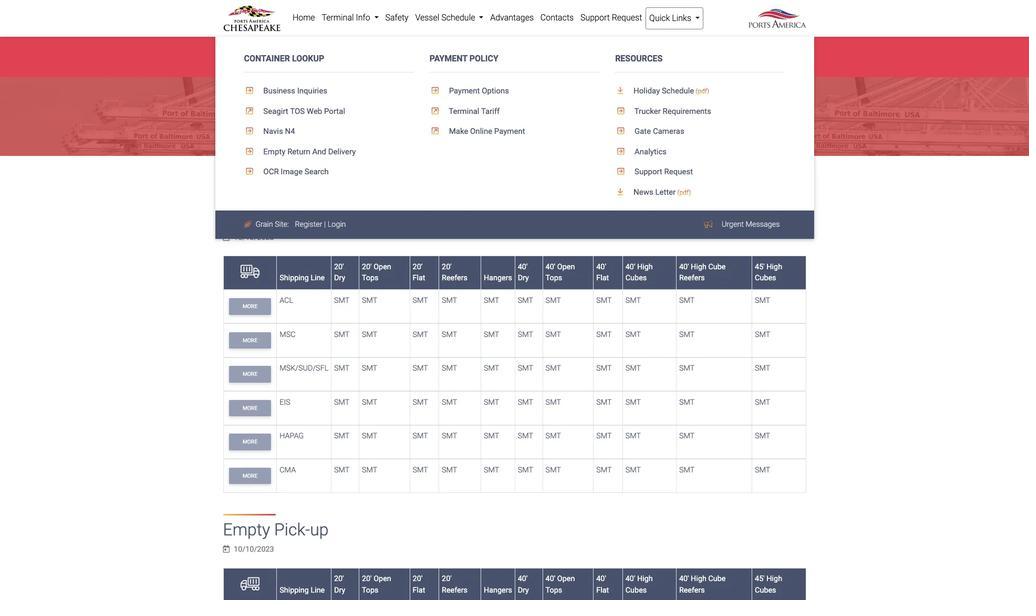Task type: vqa. For each thing, say whether or not it's contained in the screenshot.
the leftmost THE SCHEDULE
yes



Task type: locate. For each thing, give the bounding box(es) containing it.
2 20' open tops from the top
[[362, 575, 391, 595]]

0 horizontal spatial support
[[581, 13, 610, 23]]

1 will from the left
[[360, 46, 370, 56]]

1 shipping line from the top
[[280, 274, 325, 283]]

1 vertical spatial payment
[[449, 86, 480, 96]]

0 vertical spatial 40' high cubes
[[626, 263, 653, 283]]

1 vertical spatial support
[[635, 167, 663, 177]]

2 20' reefers from the top
[[442, 575, 468, 595]]

0 vertical spatial terminal
[[322, 13, 354, 23]]

support request link inside quick links element
[[615, 162, 785, 182]]

(pdf) up trucker requirements 'link'
[[696, 88, 710, 95]]

1 vertical spatial (pdf)
[[678, 189, 691, 196]]

1 horizontal spatial pick-
[[332, 171, 350, 181]]

support request up vail
[[581, 13, 642, 23]]

1 horizontal spatial will
[[635, 46, 646, 56]]

0 vertical spatial drop-
[[283, 171, 303, 181]]

1 vertical spatial shipping line
[[280, 586, 325, 595]]

1 horizontal spatial support
[[635, 167, 663, 177]]

1 vertical spatial 10/10/2023
[[234, 546, 274, 555]]

1 horizontal spatial request
[[665, 167, 693, 177]]

trucker
[[635, 107, 661, 116]]

1 vertical spatial 20' flat
[[413, 575, 425, 595]]

ocr image search
[[262, 167, 329, 177]]

1 vertical spatial 40' flat
[[597, 575, 609, 595]]

1 45' high cubes from the top
[[755, 263, 783, 283]]

safety link
[[382, 7, 412, 28]]

empty
[[263, 147, 286, 156], [258, 171, 281, 181], [223, 208, 270, 228], [223, 520, 270, 540]]

0 vertical spatial (pdf)
[[696, 88, 710, 95]]

0 vertical spatial 45' high cubes
[[755, 263, 783, 283]]

40' dry
[[518, 263, 529, 283], [518, 575, 529, 595]]

container lookup
[[244, 54, 324, 64]]

and inside the seagirt marine terminal gates will be open on october 9th, columbus day. the main gate and new vail gate will process trucks from 6:00 am – 3:30 pm, reefers included.
[[570, 46, 584, 56]]

0 vertical spatial payment
[[430, 54, 468, 64]]

1 vertical spatial 20' open tops
[[362, 575, 391, 595]]

0 vertical spatial 40' open tops
[[546, 263, 575, 283]]

1 shipping from the top
[[280, 274, 309, 283]]

arrow to bottom image
[[615, 87, 632, 95], [615, 188, 632, 196]]

1 vertical spatial 40' open tops
[[546, 575, 575, 595]]

0 horizontal spatial home
[[224, 171, 246, 181]]

0 vertical spatial support request
[[581, 13, 642, 23]]

the right day.
[[518, 46, 532, 56]]

(pdf) right 'letter'
[[678, 189, 691, 196]]

web
[[307, 107, 322, 116]]

trucks
[[679, 46, 700, 56]]

0 vertical spatial hangers
[[484, 274, 512, 283]]

will left process
[[635, 46, 646, 56]]

home left "ocr"
[[224, 171, 246, 181]]

return
[[288, 147, 311, 156]]

1 vertical spatial off
[[314, 208, 335, 228]]

0 vertical spatial seagirt
[[255, 46, 280, 56]]

2 vertical spatial terminal
[[449, 107, 480, 116]]

seagirt up navis n4
[[263, 107, 288, 116]]

gates
[[339, 46, 358, 56]]

request inside quick links element
[[665, 167, 693, 177]]

payment inside 'link'
[[449, 86, 480, 96]]

1 vertical spatial schedule
[[662, 86, 694, 96]]

off
[[303, 171, 314, 181], [314, 208, 335, 228]]

1 vertical spatial 45'
[[755, 575, 765, 584]]

1 horizontal spatial the
[[518, 46, 532, 56]]

(pdf) inside "news letter (pdf)"
[[678, 189, 691, 196]]

home link up marine
[[289, 7, 318, 28]]

10/10/2023
[[234, 233, 274, 242], [234, 546, 274, 555]]

support request link
[[577, 7, 646, 28], [615, 162, 785, 182]]

home
[[293, 13, 315, 23], [224, 171, 246, 181]]

reefers
[[442, 274, 468, 283], [679, 274, 705, 283], [442, 586, 468, 595], [679, 586, 705, 595]]

and down and
[[316, 171, 330, 181]]

the seagirt marine terminal gates will be open on october 9th, columbus day. the main gate and new vail gate will process trucks from 6:00 am – 3:30 pm, reefers included. link
[[223, 46, 700, 68]]

support
[[581, 13, 610, 23], [635, 167, 663, 177]]

included.
[[341, 58, 373, 68]]

0 vertical spatial 40' dry
[[518, 263, 529, 283]]

1 vertical spatial arrow to bottom image
[[615, 188, 632, 196]]

1 20' open tops from the top
[[362, 263, 391, 283]]

1 horizontal spatial schedule
[[662, 86, 694, 96]]

1 vertical spatial shipping
[[280, 586, 309, 595]]

0 vertical spatial 20' open tops
[[362, 263, 391, 283]]

20' dry
[[334, 263, 345, 283], [334, 575, 345, 595]]

1 vertical spatial line
[[311, 586, 325, 595]]

payment options
[[447, 86, 509, 96]]

2 line from the top
[[311, 586, 325, 595]]

tops
[[362, 274, 379, 283], [546, 274, 562, 283], [362, 586, 379, 595], [546, 586, 562, 595]]

navis n4
[[262, 127, 295, 136]]

terminal inside quick links element
[[449, 107, 480, 116]]

seagirt tos web portal link
[[244, 101, 414, 121]]

shipping line
[[280, 274, 325, 283], [280, 586, 325, 595]]

1 20' reefers from the top
[[442, 263, 468, 283]]

quick links link
[[646, 7, 704, 29]]

terminal up make
[[449, 107, 480, 116]]

home link left "ocr"
[[224, 171, 246, 181]]

terminal for terminal tariff
[[449, 107, 480, 116]]

1 vertical spatial support request
[[633, 167, 693, 177]]

2 cube from the top
[[709, 575, 726, 584]]

empty for empty pick-up
[[223, 520, 270, 540]]

1 vertical spatial 40' high cubes
[[626, 575, 653, 595]]

0 vertical spatial 40' flat
[[597, 263, 609, 283]]

2 shipping line from the top
[[280, 586, 325, 595]]

cameras
[[653, 127, 685, 136]]

1 vertical spatial support request link
[[615, 162, 785, 182]]

0 vertical spatial 20' flat
[[413, 263, 425, 283]]

1 vertical spatial home link
[[224, 171, 246, 181]]

arrow to bottom image left 'holiday' in the right of the page
[[615, 87, 632, 95]]

1 horizontal spatial and
[[570, 46, 584, 56]]

terminal up reefers
[[308, 46, 336, 56]]

0 horizontal spatial gate
[[553, 46, 568, 56]]

line
[[311, 274, 325, 283], [311, 586, 325, 595]]

45' high cubes
[[755, 263, 783, 283], [755, 575, 783, 595]]

0 horizontal spatial up
[[310, 520, 329, 540]]

arrow to bottom image for news letter
[[615, 188, 632, 196]]

empty for empty drop-off
[[223, 208, 270, 228]]

ocr image search link
[[244, 162, 414, 182]]

0 horizontal spatial request
[[612, 13, 642, 23]]

1 vertical spatial drop-
[[274, 208, 314, 228]]

1 hangers from the top
[[484, 274, 512, 283]]

10/10/2023 for calendar day icon on the bottom of page
[[234, 546, 274, 555]]

1 10/10/2023 from the top
[[234, 233, 274, 242]]

support request link up vail
[[577, 7, 646, 28]]

seagirt up am
[[255, 46, 280, 56]]

schedule up trucker requirements
[[662, 86, 694, 96]]

1 horizontal spatial off
[[314, 208, 335, 228]]

0 horizontal spatial pick-
[[274, 520, 310, 540]]

1 vertical spatial terminal
[[308, 46, 336, 56]]

20'
[[334, 263, 344, 272], [362, 263, 372, 272], [413, 263, 423, 272], [442, 263, 452, 272], [334, 575, 344, 584], [362, 575, 372, 584], [413, 575, 423, 584], [442, 575, 452, 584]]

40' open tops
[[546, 263, 575, 283], [546, 575, 575, 595]]

wheat image
[[244, 221, 254, 228]]

0 horizontal spatial will
[[360, 46, 370, 56]]

0 horizontal spatial home link
[[224, 171, 246, 181]]

schedule for holiday
[[662, 86, 694, 96]]

support inside quick links element
[[635, 167, 663, 177]]

10/10/2023 right calendar day icon on the bottom of page
[[234, 546, 274, 555]]

0 vertical spatial 20' dry
[[334, 263, 345, 283]]

0 vertical spatial shipping
[[280, 274, 309, 283]]

and left new
[[570, 46, 584, 56]]

1 40' high cube reefers from the top
[[679, 263, 726, 283]]

terminal tariff link
[[430, 101, 600, 121]]

info
[[356, 13, 370, 23]]

terminal inside the seagirt marine terminal gates will be open on october 9th, columbus day. the main gate and new vail gate will process trucks from 6:00 am – 3:30 pm, reefers included.
[[308, 46, 336, 56]]

home link
[[289, 7, 318, 28], [224, 171, 246, 181]]

arrow to bottom image left news
[[615, 188, 632, 196]]

0 vertical spatial 10/10/2023
[[234, 233, 274, 242]]

0 vertical spatial up
[[350, 171, 359, 181]]

support down analytics
[[635, 167, 663, 177]]

calendar day image
[[223, 234, 230, 241]]

20' flat
[[413, 263, 425, 283], [413, 575, 425, 595]]

20' reefers
[[442, 263, 468, 283], [442, 575, 468, 595]]

1 vertical spatial 45' high cubes
[[755, 575, 783, 595]]

0 vertical spatial support
[[581, 13, 610, 23]]

1 vertical spatial cube
[[709, 575, 726, 584]]

payment for payment policy
[[430, 54, 468, 64]]

schedule
[[442, 13, 475, 23], [662, 86, 694, 96]]

1 horizontal spatial home
[[293, 13, 315, 23]]

request up 'letter'
[[665, 167, 693, 177]]

0 vertical spatial schedule
[[442, 13, 475, 23]]

up
[[350, 171, 359, 181], [310, 520, 329, 540]]

holiday schedule (pdf)
[[632, 86, 710, 96]]

support up new
[[581, 13, 610, 23]]

be
[[373, 46, 382, 56]]

trucker requirements link
[[615, 101, 785, 121]]

make
[[449, 127, 468, 136]]

pm,
[[299, 58, 313, 68]]

lookup
[[292, 54, 324, 64]]

process
[[648, 46, 676, 56]]

0 horizontal spatial and
[[316, 171, 330, 181]]

support request link up 'letter'
[[615, 162, 785, 182]]

will left be
[[360, 46, 370, 56]]

1 vertical spatial 20' dry
[[334, 575, 345, 595]]

1 vertical spatial 20' reefers
[[442, 575, 468, 595]]

0 horizontal spatial (pdf)
[[678, 189, 691, 196]]

the up 6:00
[[240, 46, 253, 56]]

0 vertical spatial 40' high cube reefers
[[679, 263, 726, 283]]

0 vertical spatial support request link
[[577, 7, 646, 28]]

(pdf)
[[696, 88, 710, 95], [678, 189, 691, 196]]

gate right main
[[553, 46, 568, 56]]

0 vertical spatial off
[[303, 171, 314, 181]]

support request up "news letter (pdf)"
[[633, 167, 693, 177]]

request left quick
[[612, 13, 642, 23]]

1 vertical spatial request
[[665, 167, 693, 177]]

seagirt inside the seagirt marine terminal gates will be open on october 9th, columbus day. the main gate and new vail gate will process trucks from 6:00 am – 3:30 pm, reefers included.
[[255, 46, 280, 56]]

empty inside quick links element
[[263, 147, 286, 156]]

2 hangers from the top
[[484, 586, 512, 595]]

schedule inside quick links element
[[662, 86, 694, 96]]

0 vertical spatial cube
[[709, 263, 726, 272]]

10/10/2023 down the wheat image
[[234, 233, 274, 242]]

0 vertical spatial line
[[311, 274, 325, 283]]

gate right vail
[[618, 46, 633, 56]]

0 vertical spatial arrow to bottom image
[[615, 87, 632, 95]]

gate
[[553, 46, 568, 56], [618, 46, 633, 56]]

open
[[374, 263, 391, 272], [558, 263, 575, 272], [374, 575, 391, 584], [558, 575, 575, 584]]

0 vertical spatial request
[[612, 13, 642, 23]]

register link
[[295, 220, 322, 229]]

1 vertical spatial seagirt
[[263, 107, 288, 116]]

1 vertical spatial hangers
[[484, 586, 512, 595]]

1 vertical spatial home
[[224, 171, 246, 181]]

0 horizontal spatial schedule
[[442, 13, 475, 23]]

1 vertical spatial 40' dry
[[518, 575, 529, 595]]

tos
[[290, 107, 305, 116]]

will
[[360, 46, 370, 56], [635, 46, 646, 56]]

the seagirt marine terminal gates will be open on october 9th, columbus day. the main gate and new vail gate will process trucks from 6:00 am – 3:30 pm, reefers included.
[[223, 46, 700, 68]]

0 vertical spatial shipping line
[[280, 274, 325, 283]]

1 40' high cubes from the top
[[626, 263, 653, 283]]

1 horizontal spatial gate
[[618, 46, 633, 56]]

2 arrow to bottom image from the top
[[615, 188, 632, 196]]

smt
[[334, 296, 350, 305], [362, 296, 377, 305], [413, 296, 428, 305], [442, 296, 457, 305], [484, 296, 499, 305], [518, 296, 533, 305], [546, 296, 561, 305], [597, 296, 612, 305], [626, 296, 641, 305], [679, 296, 695, 305], [755, 296, 771, 305], [334, 330, 350, 339], [362, 330, 377, 339], [413, 330, 428, 339], [442, 330, 457, 339], [484, 330, 499, 339], [518, 330, 533, 339], [546, 330, 561, 339], [597, 330, 612, 339], [626, 330, 641, 339], [679, 330, 695, 339], [755, 330, 771, 339], [334, 364, 350, 373], [362, 364, 377, 373], [413, 364, 428, 373], [442, 364, 457, 373], [484, 364, 499, 373], [518, 364, 533, 373], [546, 364, 561, 373], [597, 364, 612, 373], [626, 364, 641, 373], [679, 364, 695, 373], [755, 364, 771, 373], [334, 398, 350, 407], [362, 398, 377, 407], [413, 398, 428, 407], [442, 398, 457, 407], [484, 398, 499, 407], [518, 398, 533, 407], [546, 398, 561, 407], [597, 398, 612, 407], [626, 398, 641, 407], [679, 398, 695, 407], [755, 398, 771, 407], [334, 432, 350, 441], [362, 432, 377, 441], [413, 432, 428, 441], [442, 432, 457, 441], [484, 432, 499, 441], [518, 432, 533, 441], [546, 432, 561, 441], [597, 432, 612, 441], [626, 432, 641, 441], [679, 432, 695, 441], [755, 432, 771, 441], [334, 466, 350, 475], [362, 466, 377, 475], [413, 466, 428, 475], [442, 466, 457, 475], [484, 466, 499, 475], [518, 466, 533, 475], [546, 466, 561, 475], [597, 466, 612, 475], [626, 466, 641, 475], [679, 466, 695, 475], [755, 466, 771, 475]]

request
[[612, 13, 642, 23], [665, 167, 693, 177]]

2 10/10/2023 from the top
[[234, 546, 274, 555]]

flat
[[413, 274, 425, 283], [597, 274, 609, 283], [413, 586, 425, 595], [597, 586, 609, 595]]

quick links
[[650, 13, 694, 23]]

october
[[416, 46, 444, 56]]

login link
[[328, 220, 346, 229]]

schedule inside vessel schedule link
[[442, 13, 475, 23]]

home up marine
[[293, 13, 315, 23]]

drop-
[[283, 171, 303, 181], [274, 208, 314, 228]]

terminal left info
[[322, 13, 354, 23]]

1 arrow to bottom image from the top
[[615, 87, 632, 95]]

–
[[274, 58, 278, 68]]

0 vertical spatial and
[[570, 46, 584, 56]]

and
[[312, 147, 326, 156]]

2 will from the left
[[635, 46, 646, 56]]

(pdf) inside holiday schedule (pdf)
[[696, 88, 710, 95]]

0 vertical spatial 45'
[[755, 263, 765, 272]]

|
[[324, 220, 326, 229]]

0 horizontal spatial the
[[240, 46, 253, 56]]

2 gate from the left
[[618, 46, 633, 56]]

1 horizontal spatial (pdf)
[[696, 88, 710, 95]]

schedule right vessel on the left of page
[[442, 13, 475, 23]]

cubes
[[626, 274, 647, 283], [755, 274, 776, 283], [626, 586, 647, 595], [755, 586, 776, 595]]

1 horizontal spatial up
[[350, 171, 359, 181]]

0 vertical spatial 20' reefers
[[442, 263, 468, 283]]

requirements
[[663, 107, 712, 116]]

1 vertical spatial 40' high cube reefers
[[679, 575, 726, 595]]

empty drop-off and pick-up
[[258, 171, 359, 181]]

20' open tops
[[362, 263, 391, 283], [362, 575, 391, 595]]

0 horizontal spatial off
[[303, 171, 314, 181]]

2 40' dry from the top
[[518, 575, 529, 595]]

eis
[[280, 398, 290, 407]]

support request
[[581, 13, 642, 23], [633, 167, 693, 177]]

ocr
[[263, 167, 279, 177]]

gate cameras
[[633, 127, 685, 136]]

1 horizontal spatial home link
[[289, 7, 318, 28]]



Task type: describe. For each thing, give the bounding box(es) containing it.
quick links element
[[215, 37, 814, 239]]

policy
[[470, 54, 499, 64]]

empty pick-up
[[223, 520, 329, 540]]

9th,
[[446, 46, 460, 56]]

2 the from the left
[[518, 46, 532, 56]]

2 vertical spatial payment
[[494, 127, 525, 136]]

image
[[281, 167, 303, 177]]

empty for empty return and delivery
[[263, 147, 286, 156]]

business
[[263, 86, 295, 96]]

grain site:
[[256, 220, 289, 229]]

2 20' flat from the top
[[413, 575, 425, 595]]

2 40' high cube reefers from the top
[[679, 575, 726, 595]]

cma
[[280, 466, 296, 475]]

urgent messages
[[722, 220, 780, 229]]

10/10/2023 for calendar day image
[[234, 233, 274, 242]]

payment options link
[[430, 81, 600, 101]]

empty return and delivery
[[262, 147, 356, 156]]

urgent
[[722, 220, 744, 229]]

terminal info link
[[318, 7, 382, 28]]

1 45' from the top
[[755, 263, 765, 272]]

(pdf) for letter
[[678, 189, 691, 196]]

msc
[[280, 330, 296, 339]]

open
[[384, 46, 402, 56]]

on
[[404, 46, 413, 56]]

contacts link
[[537, 7, 577, 28]]

n4
[[285, 127, 295, 136]]

reefers
[[315, 58, 339, 68]]

navis
[[263, 127, 283, 136]]

1 vertical spatial pick-
[[274, 520, 310, 540]]

payment policy
[[430, 54, 499, 64]]

major damage criteria
[[722, 220, 806, 230]]

urgent messages link
[[717, 215, 785, 234]]

online
[[470, 127, 493, 136]]

6:00
[[241, 58, 257, 68]]

delivery
[[328, 147, 356, 156]]

from
[[223, 58, 239, 68]]

resources
[[615, 54, 663, 64]]

3:30
[[280, 58, 297, 68]]

2 shipping from the top
[[280, 586, 309, 595]]

1 vertical spatial up
[[310, 520, 329, 540]]

site:
[[275, 220, 289, 229]]

1 the from the left
[[240, 46, 253, 56]]

terminal for terminal info
[[322, 13, 354, 23]]

advantages
[[490, 13, 534, 23]]

analytics link
[[615, 142, 785, 162]]

(pdf) for schedule
[[696, 88, 710, 95]]

1 40' flat from the top
[[597, 263, 609, 283]]

2 40' high cubes from the top
[[626, 575, 653, 595]]

letter
[[656, 187, 676, 197]]

off for empty drop-off
[[314, 208, 335, 228]]

tariff
[[481, 107, 500, 116]]

2 40' flat from the top
[[597, 575, 609, 595]]

1 line from the top
[[311, 274, 325, 283]]

vessel schedule
[[415, 13, 477, 23]]

new
[[586, 46, 602, 56]]

support request inside quick links element
[[633, 167, 693, 177]]

1 40' open tops from the top
[[546, 263, 575, 283]]

columbus
[[462, 46, 498, 56]]

the seagirt marine terminal gates will be open on october 9th, columbus day. the main gate and new vail gate will process trucks from 6:00 am – 3:30 pm, reefers included. alert
[[0, 37, 1030, 77]]

business inquiries
[[262, 86, 327, 96]]

drop- for empty drop-off
[[274, 208, 314, 228]]

make online payment
[[447, 127, 525, 136]]

vessel schedule link
[[412, 7, 487, 28]]

analytics
[[633, 147, 667, 156]]

major
[[722, 220, 744, 230]]

options
[[482, 86, 509, 96]]

marine
[[282, 46, 306, 56]]

gate cameras link
[[615, 121, 785, 142]]

vessel
[[415, 13, 440, 23]]

seagirt inside quick links element
[[263, 107, 288, 116]]

criteria
[[780, 220, 806, 230]]

hapag
[[280, 432, 304, 441]]

grain
[[256, 220, 273, 229]]

news letter (pdf)
[[632, 187, 691, 197]]

empty drop-off
[[223, 208, 335, 228]]

inquiries
[[297, 86, 327, 96]]

1 40' dry from the top
[[518, 263, 529, 283]]

calendar day image
[[223, 546, 230, 554]]

contacts
[[541, 13, 574, 23]]

terminal info
[[322, 13, 372, 23]]

register
[[295, 220, 322, 229]]

major damage criteria link
[[722, 219, 806, 232]]

0 vertical spatial home
[[293, 13, 315, 23]]

off for empty drop-off and pick-up
[[303, 171, 314, 181]]

messages
[[746, 220, 780, 229]]

1 20' dry from the top
[[334, 263, 345, 283]]

1 20' flat from the top
[[413, 263, 425, 283]]

news
[[634, 187, 654, 197]]

arrow to bottom image for holiday schedule
[[615, 87, 632, 95]]

empty for empty drop-off and pick-up
[[258, 171, 281, 181]]

msk/sud/sfl
[[280, 364, 329, 373]]

safety
[[385, 13, 409, 23]]

main
[[534, 46, 551, 56]]

damage
[[746, 220, 777, 230]]

0 vertical spatial home link
[[289, 7, 318, 28]]

bullhorn image
[[704, 221, 715, 228]]

schedule for vessel
[[442, 13, 475, 23]]

payment for payment options
[[449, 86, 480, 96]]

day.
[[501, 46, 516, 56]]

2 45' high cubes from the top
[[755, 575, 783, 595]]

2 20' dry from the top
[[334, 575, 345, 595]]

links
[[672, 13, 692, 23]]

0 vertical spatial pick-
[[332, 171, 350, 181]]

drop- for empty drop-off and pick-up
[[283, 171, 303, 181]]

search
[[305, 167, 329, 177]]

make online payment link
[[430, 121, 600, 142]]

login
[[328, 220, 346, 229]]

terminal tariff
[[447, 107, 500, 116]]

acl
[[280, 296, 293, 305]]

2 45' from the top
[[755, 575, 765, 584]]

1 gate from the left
[[553, 46, 568, 56]]

1 cube from the top
[[709, 263, 726, 272]]

vail
[[604, 46, 616, 56]]

register | login
[[295, 220, 346, 229]]

trucker requirements
[[633, 107, 712, 116]]

1 vertical spatial and
[[316, 171, 330, 181]]

holiday
[[634, 86, 660, 96]]

empty return and delivery link
[[244, 142, 414, 162]]

container
[[244, 54, 290, 64]]

2 40' open tops from the top
[[546, 575, 575, 595]]

seagirt tos web portal
[[262, 107, 345, 116]]



